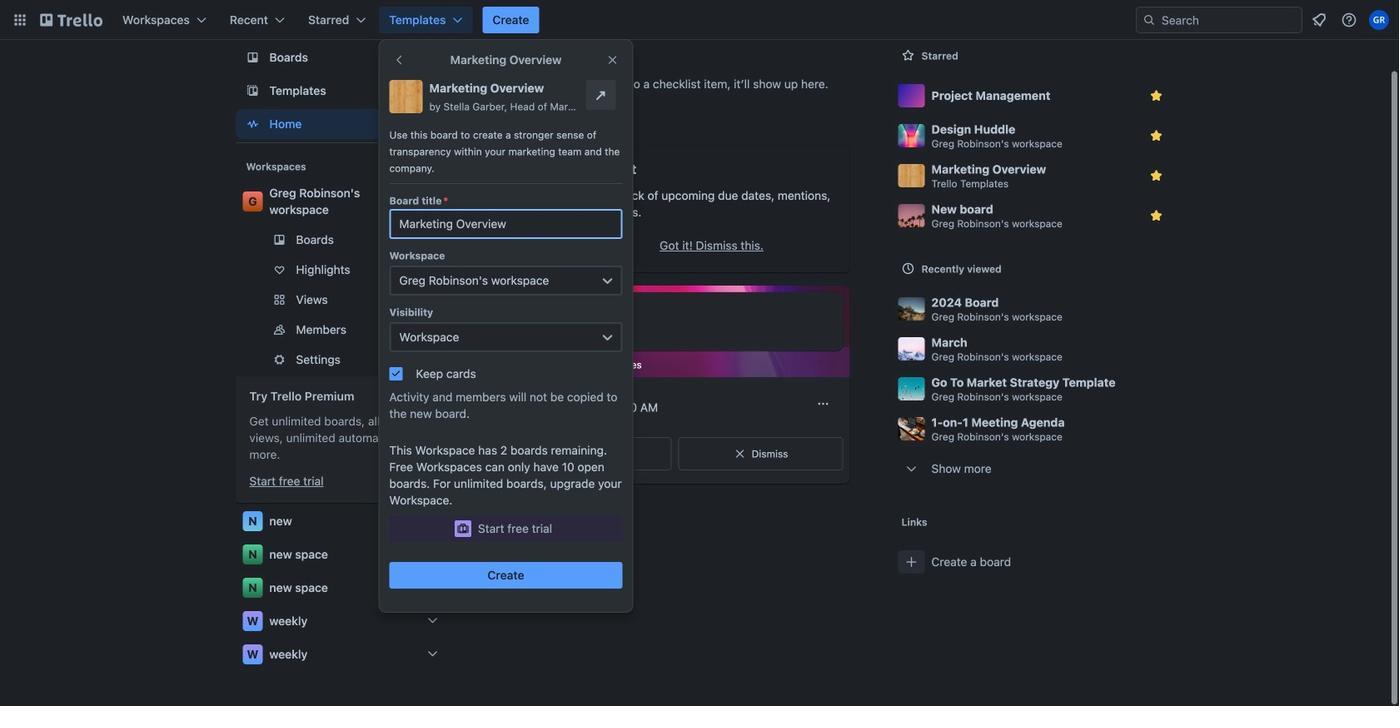 Task type: locate. For each thing, give the bounding box(es) containing it.
None text field
[[390, 209, 623, 239]]

template board image
[[243, 81, 263, 101]]

0 notifications image
[[1310, 10, 1330, 30]]

return to previous screen image
[[393, 53, 406, 67]]

add image
[[423, 320, 443, 340]]

primary element
[[0, 0, 1400, 40]]

search image
[[1143, 13, 1157, 27]]

close popover image
[[606, 53, 620, 67]]



Task type: describe. For each thing, give the bounding box(es) containing it.
Search field
[[1157, 8, 1302, 32]]

greg robinson (gregrobinson96) image
[[1370, 10, 1390, 30]]

back to home image
[[40, 7, 102, 33]]

home image
[[243, 114, 263, 134]]

click to unstar marketing overview. it will be removed from your starred list. image
[[1149, 167, 1165, 184]]

click to unstar design huddle. it will be removed from your starred list. image
[[1149, 127, 1165, 144]]

click to unstar project management. it will be removed from your starred list. image
[[1149, 87, 1165, 104]]

board image
[[243, 47, 263, 67]]

open information menu image
[[1341, 12, 1358, 28]]

click to unstar new board. it will be removed from your starred list. image
[[1149, 207, 1165, 224]]



Task type: vqa. For each thing, say whether or not it's contained in the screenshot.
Greg Robinson (gregrobinson96) icon
yes



